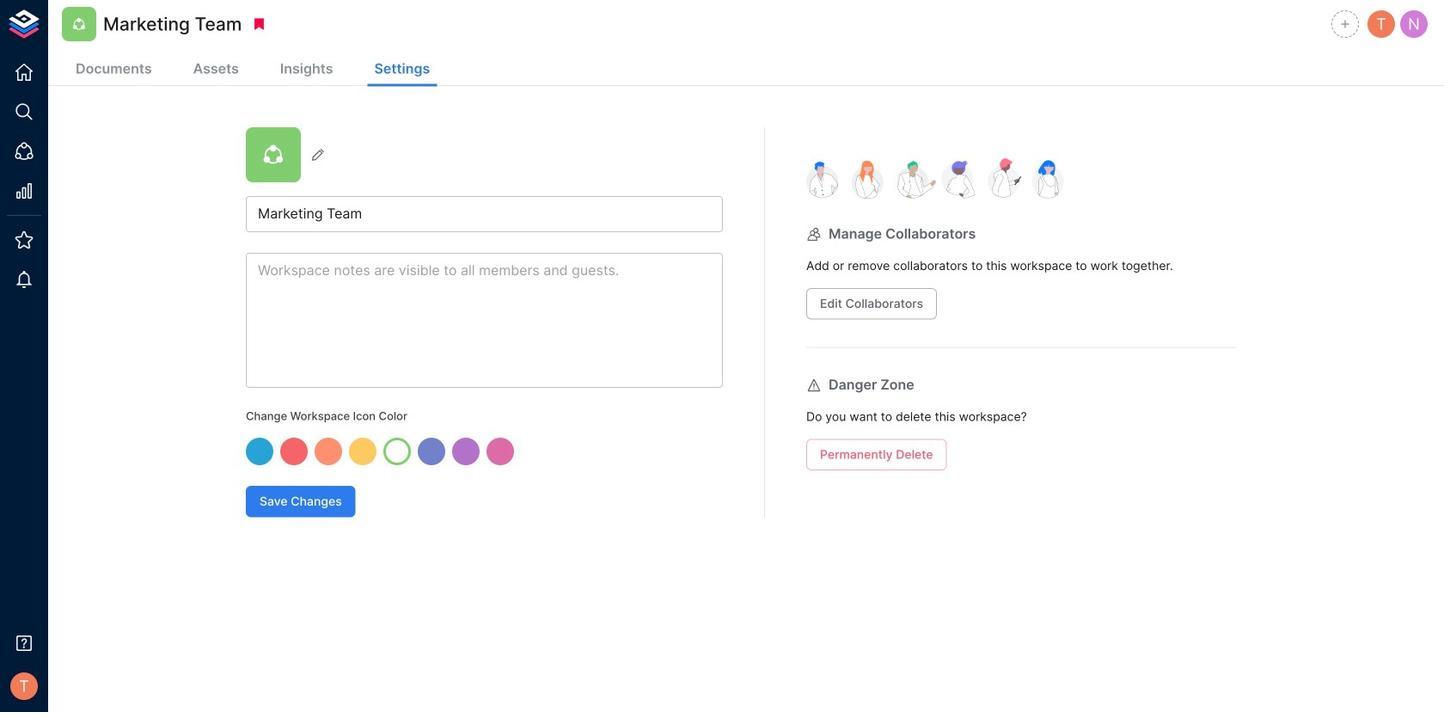 Task type: vqa. For each thing, say whether or not it's contained in the screenshot.
WORKSPACE NAME text field
yes



Task type: locate. For each thing, give the bounding box(es) containing it.
Workspace notes are visible to all members and guests. text field
[[246, 253, 723, 388]]

Workspace Name text field
[[246, 196, 723, 232]]



Task type: describe. For each thing, give the bounding box(es) containing it.
remove bookmark image
[[251, 16, 267, 32]]



